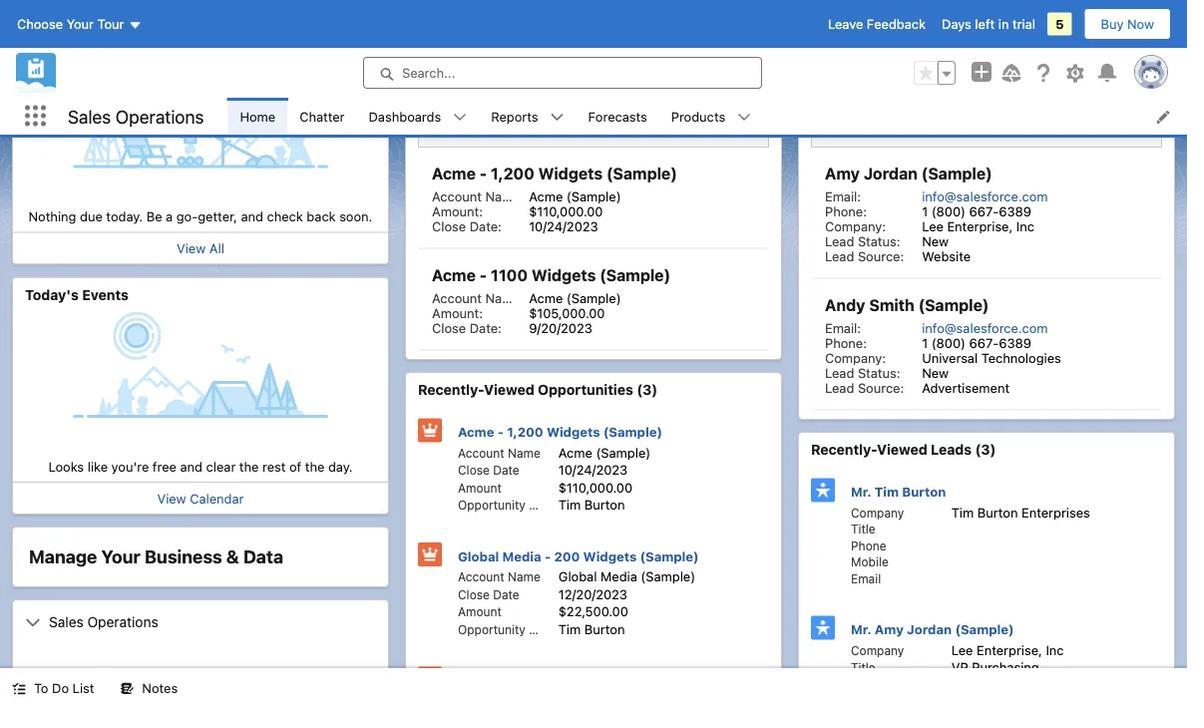 Task type: vqa. For each thing, say whether or not it's contained in the screenshot.
"Opening"
no



Task type: describe. For each thing, give the bounding box(es) containing it.
global media (sample)
[[558, 569, 695, 584]]

products link
[[659, 98, 737, 135]]

recently-viewed leads (3)
[[811, 441, 996, 458]]

trial
[[1013, 16, 1035, 31]]

text default image inside to do list 'button'
[[12, 682, 26, 696]]

$110,000.00 for amount
[[558, 480, 632, 495]]

12/20/2023
[[558, 587, 627, 602]]

0 vertical spatial leads
[[835, 49, 876, 65]]

6389 for amy jordan (sample)
[[999, 203, 1031, 218]]

name: for 1100
[[485, 290, 524, 305]]

andy
[[825, 296, 865, 315]]

day.
[[328, 459, 353, 474]]

manage your business & data
[[29, 546, 283, 568]]

to do list button
[[0, 668, 106, 708]]

andy smith (sample)
[[825, 296, 989, 315]]

view all
[[177, 241, 224, 256]]

1 vertical spatial amy
[[875, 622, 904, 637]]

9/20/2023
[[529, 320, 592, 335]]

0 horizontal spatial amy
[[825, 164, 860, 183]]

now
[[1127, 16, 1154, 31]]

view all link
[[177, 241, 224, 256]]

notes button
[[108, 668, 190, 708]]

company: for andy
[[825, 350, 886, 365]]

nothing due today. be a go-getter, and check back soon.
[[29, 209, 372, 224]]

smith
[[869, 296, 914, 315]]

back
[[307, 209, 336, 224]]

$22,500.00
[[558, 604, 628, 619]]

info@salesforce.com link for amy jordan (sample)
[[922, 189, 1048, 203]]

choose your tour button
[[16, 8, 143, 40]]

advertisement
[[922, 380, 1010, 395]]

0 vertical spatial opportunity
[[607, 111, 675, 125]]

by
[[590, 111, 604, 125]]

universal
[[922, 350, 978, 365]]

inc for company:
[[1016, 218, 1034, 233]]

more for 2+ items, sorted by opportunity name
[[738, 48, 769, 63]]

lead source: for amy
[[825, 248, 904, 263]]

view for view all
[[177, 241, 206, 256]]

universal technologies
[[922, 350, 1061, 365]]

check
[[267, 209, 303, 224]]

- for $110,000.00
[[480, 164, 487, 183]]

recently- for recently-viewed opportunities (3)
[[418, 382, 484, 398]]

$110,000.00 for amount:
[[529, 203, 603, 218]]

chatter
[[299, 109, 345, 124]]

1 vertical spatial leads
[[915, 89, 961, 108]]

days
[[942, 16, 971, 31]]

title for title phone mobile email
[[851, 522, 876, 536]]

lee enterprise, inc for company:
[[922, 218, 1034, 233]]

phone: for andy
[[825, 335, 867, 350]]

opportunity owner tim burton for $110,000.00
[[458, 497, 625, 512]]

info@salesforce.com for andy smith (sample)
[[922, 320, 1048, 335]]

calendar
[[190, 491, 244, 506]]

1 for jordan
[[922, 203, 928, 218]]

info@salesforce.com link for andy smith (sample)
[[922, 320, 1048, 335]]

0 vertical spatial name
[[678, 111, 711, 125]]

widgets up the global media (sample)
[[583, 549, 637, 564]]

10/24/2023 for close date:
[[529, 218, 598, 233]]

your for choose
[[66, 16, 94, 31]]

to do list
[[34, 681, 94, 696]]

0 vertical spatial and
[[241, 209, 263, 224]]

amount for acme
[[458, 481, 502, 495]]

days left in trial
[[942, 16, 1035, 31]]

new for smith
[[922, 365, 949, 380]]

enterprises
[[1021, 505, 1090, 520]]

all
[[209, 241, 224, 256]]

1 horizontal spatial my leads
[[888, 89, 961, 108]]

account down acme - 1100 widgets (sample)
[[432, 290, 482, 305]]

in
[[998, 16, 1009, 31]]

- for $105,000.00
[[480, 266, 487, 285]]

technologies
[[981, 350, 1061, 365]]

to
[[34, 681, 48, 696]]

your for manage
[[101, 546, 141, 568]]

leave feedback
[[828, 16, 926, 31]]

manage
[[29, 546, 97, 568]]

acme - 1,200 widgets (sample) for account name
[[458, 424, 662, 439]]

my for 2+
[[418, 49, 439, 65]]

media for (sample)
[[601, 569, 637, 584]]

date: for 1,200
[[470, 218, 502, 233]]

burton down the recently-viewed leads (3)
[[902, 484, 946, 499]]

enterprise, for company:
[[947, 218, 1013, 233]]

2+ items, sorted by opportunity name
[[495, 111, 711, 125]]

choose
[[17, 16, 63, 31]]

vp purchasing
[[951, 660, 1039, 675]]

amount: for acme - 1,200 widgets (sample)
[[432, 203, 483, 218]]

1100
[[491, 266, 528, 285]]

opportunity for acme - 1,200 widgets (sample)
[[458, 498, 526, 512]]

events
[[82, 286, 129, 303]]

go-
[[176, 209, 198, 224]]

email
[[851, 572, 881, 586]]

list containing home
[[228, 98, 1187, 135]]

status: for jordan
[[858, 233, 900, 248]]

be
[[146, 209, 162, 224]]

notes
[[142, 681, 178, 696]]

left
[[975, 16, 995, 31]]

source: for smith
[[858, 380, 904, 395]]

0 vertical spatial operations
[[116, 105, 204, 127]]

0 vertical spatial jordan
[[864, 164, 918, 183]]

lead source: for andy
[[825, 380, 904, 395]]

info@salesforce.com for amy jordan (sample)
[[922, 189, 1048, 203]]

acme (sample)
[[558, 445, 651, 460]]

tim burton enterprises
[[951, 505, 1090, 520]]

dashboards list item
[[357, 98, 479, 135]]

buy now
[[1101, 16, 1154, 31]]

enterprise, for company
[[977, 642, 1042, 657]]

name for widgets
[[508, 570, 540, 584]]

&
[[226, 546, 239, 568]]

soon.
[[339, 209, 372, 224]]

account down global media - 200 widgets (sample)
[[458, 570, 504, 584]]

opportunity for global media - 200 widgets (sample)
[[458, 622, 526, 636]]

viewed for leads
[[877, 441, 927, 458]]

dashboards
[[369, 109, 441, 124]]

today's
[[25, 40, 78, 56]]

looks like you're free and clear the rest of the day.
[[48, 459, 353, 474]]

search...
[[402, 65, 455, 80]]

leave feedback link
[[828, 16, 926, 31]]

lee enterprise, inc for company
[[951, 642, 1064, 657]]

today's events
[[25, 286, 129, 303]]

2+
[[495, 111, 510, 125]]

(800) for smith
[[931, 335, 966, 350]]

account down dashboards list item
[[432, 189, 482, 203]]

phone
[[851, 539, 886, 553]]

email: for amy
[[825, 189, 861, 203]]

1 for smith
[[922, 335, 928, 350]]

more for my leads
[[1131, 48, 1162, 63]]

text default image inside products list item
[[737, 110, 751, 124]]

amy jordan (sample)
[[825, 164, 992, 183]]

operations inside dropdown button
[[87, 613, 158, 630]]

data
[[243, 546, 283, 568]]

rest
[[262, 459, 286, 474]]

close date: for 1100
[[432, 320, 502, 335]]

mobile
[[851, 555, 889, 569]]

0 vertical spatial my leads link
[[811, 48, 876, 66]]

of
[[289, 459, 301, 474]]

clear
[[206, 459, 236, 474]]

view for view calendar
[[157, 491, 186, 506]]

1 (800) 667-6389 for amy jordan (sample)
[[922, 203, 1031, 218]]

- left 200
[[545, 549, 551, 564]]

products list item
[[659, 98, 763, 135]]

company for amy
[[851, 643, 904, 657]]

date for -
[[493, 463, 519, 477]]

reports list item
[[479, 98, 576, 135]]

(3) for recently-viewed opportunities (3)
[[637, 382, 658, 398]]

0 vertical spatial sales operations
[[68, 105, 204, 127]]

opportunities inside "link"
[[442, 49, 537, 65]]

1 lead from the top
[[825, 233, 854, 248]]

close date: for 1,200
[[432, 218, 502, 233]]

list
[[72, 681, 94, 696]]

account name: acme (sample) for 1100
[[432, 290, 621, 305]]

free
[[153, 459, 176, 474]]

buy now button
[[1084, 8, 1171, 40]]

global for global media - 200 widgets (sample)
[[458, 549, 499, 564]]

amount: for acme - 1100 widgets (sample)
[[432, 305, 483, 320]]

2 the from the left
[[305, 459, 325, 474]]

acme - 1,200 widgets (sample) for account name:
[[432, 164, 677, 183]]



Task type: locate. For each thing, give the bounding box(es) containing it.
2 account name from the top
[[458, 570, 540, 584]]

667- for amy jordan (sample)
[[969, 203, 999, 218]]

you're
[[111, 459, 149, 474]]

text default image up the ㅤ
[[25, 615, 41, 631]]

my down feedback
[[888, 89, 911, 108]]

opportunity owner tim burton down $22,500.00
[[458, 621, 625, 636]]

1 vertical spatial company:
[[825, 350, 886, 365]]

2 company from the top
[[851, 643, 904, 657]]

home
[[240, 109, 276, 124]]

1 vertical spatial recently-
[[811, 441, 877, 458]]

1 opportunity owner tim burton from the top
[[458, 497, 625, 512]]

1 company: from the top
[[825, 218, 886, 233]]

a
[[166, 209, 173, 224]]

0 horizontal spatial your
[[66, 16, 94, 31]]

2 more from the left
[[1131, 48, 1162, 63]]

global down global media - 200 widgets (sample)
[[558, 569, 597, 584]]

name: down 1100
[[485, 290, 524, 305]]

1 company from the top
[[851, 506, 904, 520]]

1 vertical spatial name
[[508, 446, 540, 460]]

my for my
[[811, 49, 832, 65]]

sorted
[[551, 111, 587, 125]]

1 1 (800) 667-6389 from the top
[[922, 203, 1031, 218]]

widgets for 10/24/2023
[[547, 424, 600, 439]]

date down "recently-viewed opportunities (3)" at the bottom of the page
[[493, 463, 519, 477]]

mr. for mr. amy jordan (sample)
[[851, 622, 871, 637]]

more link for 2+ items, sorted by opportunity name
[[738, 48, 769, 63]]

products
[[671, 109, 725, 124]]

2 phone: from the top
[[825, 335, 867, 350]]

1 vertical spatial title
[[851, 661, 876, 675]]

date: up 1100
[[470, 218, 502, 233]]

my leads
[[811, 49, 876, 65], [888, 89, 961, 108]]

0 vertical spatial 1,200
[[491, 164, 534, 183]]

1 vertical spatial close date:
[[432, 320, 502, 335]]

leave
[[828, 16, 863, 31]]

2 source: from the top
[[858, 380, 904, 395]]

global media - 200 widgets (sample)
[[458, 549, 699, 564]]

today's
[[25, 286, 79, 303]]

2 amount from the top
[[458, 605, 502, 619]]

show more my opportunities records element
[[738, 48, 769, 63]]

purchasing
[[972, 660, 1039, 675]]

6389 for andy smith (sample)
[[999, 335, 1031, 350]]

(800) for jordan
[[931, 203, 966, 218]]

10/24/2023 down "acme (sample)"
[[558, 462, 628, 477]]

lead status: for andy
[[825, 365, 900, 380]]

0 horizontal spatial viewed
[[484, 382, 534, 398]]

more
[[738, 48, 769, 63], [1131, 48, 1162, 63]]

667- for andy smith (sample)
[[969, 335, 999, 350]]

1 vertical spatial mr.
[[851, 622, 871, 637]]

show more my leads records element
[[1131, 48, 1162, 63]]

title for title
[[851, 661, 876, 675]]

0 vertical spatial my leads
[[811, 49, 876, 65]]

1 amount: from the top
[[432, 203, 483, 218]]

1 date from the top
[[493, 463, 519, 477]]

mr. up phone
[[851, 484, 871, 499]]

(3) for recently-viewed leads (3)
[[975, 441, 996, 458]]

1 vertical spatial account name
[[458, 570, 540, 584]]

widgets up $105,000.00
[[532, 266, 596, 285]]

name for (sample)
[[508, 446, 540, 460]]

1 owner from the top
[[529, 498, 566, 512]]

1 vertical spatial sales operations
[[49, 613, 158, 630]]

business
[[145, 546, 222, 568]]

lee for company:
[[922, 218, 944, 233]]

1 vertical spatial lee
[[951, 642, 973, 657]]

ㅤ
[[37, 651, 51, 670]]

close date down "recently-viewed opportunities (3)" at the bottom of the page
[[458, 463, 519, 477]]

sales operations down tasks
[[68, 105, 204, 127]]

viewed for opportunities
[[484, 382, 534, 398]]

opportunities up "acme (sample)"
[[538, 382, 633, 398]]

1 status: from the top
[[858, 233, 900, 248]]

2 vertical spatial name
[[508, 570, 540, 584]]

2 owner from the top
[[529, 622, 566, 636]]

burton left the enterprises
[[977, 505, 1018, 520]]

1 more from the left
[[738, 48, 769, 63]]

global left 200
[[458, 549, 499, 564]]

the left rest
[[239, 459, 259, 474]]

1 vertical spatial text default image
[[25, 615, 41, 631]]

10/24/2023 for close date
[[558, 462, 628, 477]]

667- up the advertisement
[[969, 335, 999, 350]]

1 vertical spatial enterprise,
[[977, 642, 1042, 657]]

1 horizontal spatial the
[[305, 459, 325, 474]]

text default image inside notes button
[[120, 682, 134, 696]]

1 1 from the top
[[922, 203, 928, 218]]

1 vertical spatial $110,000.00
[[558, 480, 632, 495]]

close date: down 1100
[[432, 320, 502, 335]]

lee for company
[[951, 642, 973, 657]]

sales inside sales operations dropdown button
[[49, 613, 84, 630]]

leads
[[835, 49, 876, 65], [915, 89, 961, 108], [931, 441, 972, 458]]

1 vertical spatial (3)
[[975, 441, 996, 458]]

1 vertical spatial acme - 1,200 widgets (sample)
[[458, 424, 662, 439]]

text default image
[[1139, 0, 1153, 14], [453, 110, 467, 124], [737, 110, 751, 124], [12, 682, 26, 696], [120, 682, 134, 696]]

1 vertical spatial opportunity
[[458, 498, 526, 512]]

close date
[[458, 463, 519, 477], [458, 588, 519, 602]]

$105,000.00
[[529, 305, 605, 320]]

0 vertical spatial source:
[[858, 248, 904, 263]]

1 new from the top
[[922, 233, 949, 248]]

1 date: from the top
[[470, 218, 502, 233]]

my inside "link"
[[418, 49, 439, 65]]

acme - 1,200 widgets (sample) down "recently-viewed opportunities (3)" at the bottom of the page
[[458, 424, 662, 439]]

0 vertical spatial 1
[[922, 203, 928, 218]]

0 vertical spatial company
[[851, 506, 904, 520]]

account name down "recently-viewed opportunities (3)" at the bottom of the page
[[458, 446, 540, 460]]

vp
[[951, 660, 968, 675]]

1 vertical spatial lead source:
[[825, 380, 904, 395]]

1 close date: from the top
[[432, 218, 502, 233]]

lee up vp on the right bottom
[[951, 642, 973, 657]]

0 vertical spatial 667-
[[969, 203, 999, 218]]

0 horizontal spatial and
[[180, 459, 203, 474]]

your inside choose your tour dropdown button
[[66, 16, 94, 31]]

$110,000.00 up acme - 1100 widgets (sample)
[[529, 203, 603, 218]]

(3) up "acme (sample)"
[[637, 382, 658, 398]]

do
[[52, 681, 69, 696]]

and
[[241, 209, 263, 224], [180, 459, 203, 474]]

sales down tasks
[[68, 105, 111, 127]]

1 vertical spatial 1 (800) 667-6389
[[922, 335, 1031, 350]]

1 horizontal spatial amy
[[875, 622, 904, 637]]

1 (800) from the top
[[931, 203, 966, 218]]

enterprise,
[[947, 218, 1013, 233], [977, 642, 1042, 657]]

lead source: up the recently-viewed leads (3)
[[825, 380, 904, 395]]

- down the reports link
[[480, 164, 487, 183]]

global for global media (sample)
[[558, 569, 597, 584]]

company
[[851, 506, 904, 520], [851, 643, 904, 657]]

1 vertical spatial view
[[157, 491, 186, 506]]

viewed
[[484, 382, 534, 398], [877, 441, 927, 458]]

media
[[502, 549, 541, 564], [601, 569, 637, 584]]

phone: down amy jordan (sample)
[[825, 203, 867, 218]]

company down mr. tim burton
[[851, 506, 904, 520]]

opportunity owner tim burton up 200
[[458, 497, 625, 512]]

close date: up 1100
[[432, 218, 502, 233]]

source: up smith
[[858, 248, 904, 263]]

1 vertical spatial jordan
[[907, 622, 952, 637]]

company: down andy
[[825, 350, 886, 365]]

0 horizontal spatial more link
[[738, 48, 769, 63]]

0 vertical spatial amy
[[825, 164, 860, 183]]

2 date from the top
[[493, 588, 519, 602]]

widgets for $105,000.00
[[532, 266, 596, 285]]

(800) up the advertisement
[[931, 335, 966, 350]]

1 info@salesforce.com from the top
[[922, 189, 1048, 203]]

like
[[88, 459, 108, 474]]

info@salesforce.com link
[[922, 189, 1048, 203], [922, 320, 1048, 335]]

2 company: from the top
[[825, 350, 886, 365]]

my opportunities link
[[418, 48, 537, 66]]

forecasts
[[588, 109, 647, 124]]

2 vertical spatial leads
[[931, 441, 972, 458]]

group
[[914, 61, 956, 85]]

1 vertical spatial opportunities
[[538, 382, 633, 398]]

0 horizontal spatial (3)
[[637, 382, 658, 398]]

3 lead from the top
[[825, 365, 854, 380]]

0 horizontal spatial recently-
[[418, 382, 484, 398]]

1 horizontal spatial my
[[811, 49, 832, 65]]

1 phone: from the top
[[825, 203, 867, 218]]

0 vertical spatial $110,000.00
[[529, 203, 603, 218]]

phone: down andy
[[825, 335, 867, 350]]

2 date: from the top
[[470, 320, 502, 335]]

account name
[[458, 446, 540, 460], [458, 570, 540, 584]]

2 mr. from the top
[[851, 622, 871, 637]]

1 name: from the top
[[485, 189, 524, 203]]

1 horizontal spatial media
[[601, 569, 637, 584]]

10/24/2023 up acme - 1100 widgets (sample)
[[529, 218, 598, 233]]

1 horizontal spatial text default image
[[550, 110, 564, 124]]

owner for $110,000.00
[[529, 498, 566, 512]]

viewed up mr. tim burton
[[877, 441, 927, 458]]

0 horizontal spatial my
[[418, 49, 439, 65]]

1 vertical spatial company
[[851, 643, 904, 657]]

1 vertical spatial owner
[[529, 622, 566, 636]]

mr. tim burton
[[851, 484, 946, 499]]

date for media
[[493, 588, 519, 602]]

0 horizontal spatial my leads
[[811, 49, 876, 65]]

more link for my leads
[[1131, 48, 1162, 63]]

1 source: from the top
[[858, 248, 904, 263]]

text default image
[[550, 110, 564, 124], [25, 615, 41, 631]]

new for jordan
[[922, 233, 949, 248]]

1,200 for account name:
[[491, 164, 534, 183]]

operations up notes button
[[87, 613, 158, 630]]

1 account name from the top
[[458, 446, 540, 460]]

opportunity owner tim burton for $22,500.00
[[458, 621, 625, 636]]

0 vertical spatial status:
[[858, 233, 900, 248]]

-
[[480, 164, 487, 183], [480, 266, 487, 285], [497, 424, 504, 439], [545, 549, 551, 564]]

leads down days on the top right
[[915, 89, 961, 108]]

date: for 1100
[[470, 320, 502, 335]]

phone:
[[825, 203, 867, 218], [825, 335, 867, 350]]

0 vertical spatial email:
[[825, 189, 861, 203]]

text default image right products
[[737, 110, 751, 124]]

2 more link from the left
[[1131, 48, 1162, 63]]

company for tim
[[851, 506, 904, 520]]

2 info@salesforce.com link from the top
[[922, 320, 1048, 335]]

1 amount from the top
[[458, 481, 502, 495]]

email: for andy
[[825, 320, 861, 335]]

1 close date from the top
[[458, 463, 519, 477]]

name:
[[485, 189, 524, 203], [485, 290, 524, 305]]

text default image inside reports "list item"
[[550, 110, 564, 124]]

title inside title phone mobile email
[[851, 522, 876, 536]]

name: down 2+
[[485, 189, 524, 203]]

2 amount: from the top
[[432, 305, 483, 320]]

1 vertical spatial date
[[493, 588, 519, 602]]

media left 200
[[502, 549, 541, 564]]

status: for smith
[[858, 365, 900, 380]]

close date for global
[[458, 588, 519, 602]]

lead source: up andy
[[825, 248, 904, 263]]

1
[[922, 203, 928, 218], [922, 335, 928, 350]]

sales operations button
[[13, 601, 388, 643]]

2 new from the top
[[922, 365, 949, 380]]

account down "recently-viewed opportunities (3)" at the bottom of the page
[[458, 446, 504, 460]]

my leads link down in
[[872, 87, 1149, 127]]

owner up 200
[[529, 498, 566, 512]]

text default image right items,
[[550, 110, 564, 124]]

amount for global
[[458, 605, 502, 619]]

(800)
[[931, 203, 966, 218], [931, 335, 966, 350]]

account name for -
[[458, 446, 540, 460]]

2 status: from the top
[[858, 365, 900, 380]]

date down global media - 200 widgets (sample)
[[493, 588, 519, 602]]

account name: acme (sample) for 1,200
[[432, 189, 621, 203]]

1 vertical spatial media
[[601, 569, 637, 584]]

667-
[[969, 203, 999, 218], [969, 335, 999, 350]]

2 lead from the top
[[825, 248, 854, 263]]

0 vertical spatial lead source:
[[825, 248, 904, 263]]

more link down now
[[1131, 48, 1162, 63]]

0 vertical spatial viewed
[[484, 382, 534, 398]]

operations
[[116, 105, 204, 127], [87, 613, 158, 630]]

1 lead status: from the top
[[825, 233, 900, 248]]

my opportunities
[[418, 49, 537, 65]]

inc
[[1016, 218, 1034, 233], [1046, 642, 1064, 657]]

0 vertical spatial new
[[922, 233, 949, 248]]

status:
[[858, 233, 900, 248], [858, 365, 900, 380]]

your
[[66, 16, 94, 31], [101, 546, 141, 568]]

list
[[228, 98, 1187, 135]]

0 vertical spatial media
[[502, 549, 541, 564]]

2 name: from the top
[[485, 290, 524, 305]]

1 the from the left
[[239, 459, 259, 474]]

operations down tasks
[[116, 105, 204, 127]]

name down global media - 200 widgets (sample)
[[508, 570, 540, 584]]

0 vertical spatial close date
[[458, 463, 519, 477]]

close
[[432, 218, 466, 233], [432, 320, 466, 335], [458, 463, 490, 477], [458, 588, 490, 602]]

1,200 down 2+
[[491, 164, 534, 183]]

0 vertical spatial inc
[[1016, 218, 1034, 233]]

0 vertical spatial account name: acme (sample)
[[432, 189, 621, 203]]

1 down andy smith (sample)
[[922, 335, 928, 350]]

info@salesforce.com link up website
[[922, 189, 1048, 203]]

status: up smith
[[858, 233, 900, 248]]

1 vertical spatial 1
[[922, 335, 928, 350]]

company: down amy jordan (sample)
[[825, 218, 886, 233]]

2 opportunity owner tim burton from the top
[[458, 621, 625, 636]]

widgets up "acme (sample)"
[[547, 424, 600, 439]]

0 vertical spatial mr.
[[851, 484, 871, 499]]

text default image inside dashboards list item
[[453, 110, 467, 124]]

1 account name: acme (sample) from the top
[[432, 189, 621, 203]]

lee enterprise, inc
[[922, 218, 1034, 233], [951, 642, 1064, 657]]

view left the all
[[177, 241, 206, 256]]

1 horizontal spatial and
[[241, 209, 263, 224]]

2 667- from the top
[[969, 335, 999, 350]]

company down mr. amy jordan (sample)
[[851, 643, 904, 657]]

date:
[[470, 218, 502, 233], [470, 320, 502, 335]]

0 horizontal spatial the
[[239, 459, 259, 474]]

0 vertical spatial lee
[[922, 218, 944, 233]]

opportunity owner tim burton
[[458, 497, 625, 512], [458, 621, 625, 636]]

and right free
[[180, 459, 203, 474]]

2 close date: from the top
[[432, 320, 502, 335]]

name: for 1,200
[[485, 189, 524, 203]]

2 6389 from the top
[[999, 335, 1031, 350]]

0 vertical spatial owner
[[529, 498, 566, 512]]

1 info@salesforce.com link from the top
[[922, 189, 1048, 203]]

text default image inside sales operations dropdown button
[[25, 615, 41, 631]]

200
[[554, 549, 580, 564]]

burton down "acme (sample)"
[[584, 497, 625, 512]]

1 6389 from the top
[[999, 203, 1031, 218]]

2 close date from the top
[[458, 588, 519, 602]]

recently-viewed opportunities (3)
[[418, 382, 658, 398]]

2 vertical spatial opportunity
[[458, 622, 526, 636]]

1 vertical spatial name:
[[485, 290, 524, 305]]

widgets for $110,000.00
[[538, 164, 603, 183]]

close date for acme
[[458, 463, 519, 477]]

- down "recently-viewed opportunities (3)" at the bottom of the page
[[497, 424, 504, 439]]

looks
[[48, 459, 84, 474]]

dashboards link
[[357, 98, 453, 135]]

1 vertical spatial email:
[[825, 320, 861, 335]]

0 vertical spatial sales
[[68, 105, 111, 127]]

company:
[[825, 218, 886, 233], [825, 350, 886, 365]]

1 title from the top
[[851, 522, 876, 536]]

buy
[[1101, 16, 1124, 31]]

search... button
[[363, 57, 762, 89]]

view calendar link
[[157, 491, 244, 506]]

0 horizontal spatial global
[[458, 549, 499, 564]]

items,
[[513, 111, 547, 125]]

enterprise, up "purchasing"
[[977, 642, 1042, 657]]

tour
[[97, 16, 124, 31]]

email:
[[825, 189, 861, 203], [825, 320, 861, 335]]

1 horizontal spatial viewed
[[877, 441, 927, 458]]

1 vertical spatial lee enterprise, inc
[[951, 642, 1064, 657]]

1 vertical spatial account name: acme (sample)
[[432, 290, 621, 305]]

info@salesforce.com up universal technologies
[[922, 320, 1048, 335]]

the right of at bottom
[[305, 459, 325, 474]]

1 vertical spatial 1,200
[[507, 424, 543, 439]]

2 email: from the top
[[825, 320, 861, 335]]

1 mr. from the top
[[851, 484, 871, 499]]

name down "recently-viewed opportunities (3)" at the bottom of the page
[[508, 446, 540, 460]]

my
[[418, 49, 439, 65], [811, 49, 832, 65], [888, 89, 911, 108]]

0 vertical spatial 6389
[[999, 203, 1031, 218]]

owner for $22,500.00
[[529, 622, 566, 636]]

0 horizontal spatial lee
[[922, 218, 944, 233]]

2 horizontal spatial my
[[888, 89, 911, 108]]

account name: acme (sample) down items,
[[432, 189, 621, 203]]

account name for media
[[458, 570, 540, 584]]

amy
[[825, 164, 860, 183], [875, 622, 904, 637]]

1,200 for account name
[[507, 424, 543, 439]]

lead status: up andy
[[825, 233, 900, 248]]

6389
[[999, 203, 1031, 218], [999, 335, 1031, 350]]

media for -
[[502, 549, 541, 564]]

text default image up now
[[1139, 0, 1153, 14]]

lee
[[922, 218, 944, 233], [951, 642, 973, 657]]

reports link
[[479, 98, 550, 135]]

your right manage at the left
[[101, 546, 141, 568]]

chatter link
[[287, 98, 357, 135]]

0 vertical spatial enterprise,
[[947, 218, 1013, 233]]

1 horizontal spatial your
[[101, 546, 141, 568]]

0 vertical spatial amount
[[458, 481, 502, 495]]

your up today's tasks
[[66, 16, 94, 31]]

0 vertical spatial info@salesforce.com
[[922, 189, 1048, 203]]

0 vertical spatial (800)
[[931, 203, 966, 218]]

nothing
[[29, 209, 76, 224]]

name right forecasts
[[678, 111, 711, 125]]

my leads link down leave
[[811, 48, 876, 66]]

leads down the advertisement
[[931, 441, 972, 458]]

1 horizontal spatial recently-
[[811, 441, 877, 458]]

2 1 (800) 667-6389 from the top
[[922, 335, 1031, 350]]

getter,
[[198, 209, 237, 224]]

1 vertical spatial sales
[[49, 613, 84, 630]]

1 horizontal spatial opportunities
[[538, 382, 633, 398]]

- for 10/24/2023
[[497, 424, 504, 439]]

inc for company
[[1046, 642, 1064, 657]]

0 vertical spatial (3)
[[637, 382, 658, 398]]

1 vertical spatial lead status:
[[825, 365, 900, 380]]

2 lead source: from the top
[[825, 380, 904, 395]]

lee enterprise, inc up website
[[922, 218, 1034, 233]]

enterprise, up website
[[947, 218, 1013, 233]]

more down now
[[1131, 48, 1162, 63]]

sales operations inside dropdown button
[[49, 613, 158, 630]]

media up 12/20/2023
[[601, 569, 637, 584]]

tasks
[[81, 40, 121, 56]]

1 (800) 667-6389 up website
[[922, 203, 1031, 218]]

0 vertical spatial date:
[[470, 218, 502, 233]]

sales up the ㅤ
[[49, 613, 84, 630]]

company: for amy
[[825, 218, 886, 233]]

text default image left notes
[[120, 682, 134, 696]]

source: for jordan
[[858, 248, 904, 263]]

widgets down sorted at the left top of page
[[538, 164, 603, 183]]

new down andy smith (sample)
[[922, 365, 949, 380]]

1 vertical spatial inc
[[1046, 642, 1064, 657]]

1 vertical spatial operations
[[87, 613, 158, 630]]

website
[[922, 248, 971, 263]]

today's tasks
[[25, 40, 121, 56]]

1 667- from the top
[[969, 203, 999, 218]]

mr. for mr. tim burton
[[851, 484, 871, 499]]

2 1 from the top
[[922, 335, 928, 350]]

the
[[239, 459, 259, 474], [305, 459, 325, 474]]

1 (800) 667-6389 up the advertisement
[[922, 335, 1031, 350]]

0 horizontal spatial opportunities
[[442, 49, 537, 65]]

close date:
[[432, 218, 502, 233], [432, 320, 502, 335]]

4 lead from the top
[[825, 380, 854, 395]]

1 vertical spatial 667-
[[969, 335, 999, 350]]

0 horizontal spatial media
[[502, 549, 541, 564]]

lead status: for amy
[[825, 233, 900, 248]]

0 vertical spatial global
[[458, 549, 499, 564]]

1 (800) 667-6389 for andy smith (sample)
[[922, 335, 1031, 350]]

lead
[[825, 233, 854, 248], [825, 248, 854, 263], [825, 365, 854, 380], [825, 380, 854, 395]]

viewed down the 9/20/2023
[[484, 382, 534, 398]]

sales
[[68, 105, 111, 127], [49, 613, 84, 630]]

amount:
[[432, 203, 483, 218], [432, 305, 483, 320]]

2 account name: acme (sample) from the top
[[432, 290, 621, 305]]

2 title from the top
[[851, 661, 876, 675]]

0 vertical spatial date
[[493, 463, 519, 477]]

feedback
[[867, 16, 926, 31]]

opportunities
[[442, 49, 537, 65], [538, 382, 633, 398]]

1 vertical spatial my leads link
[[872, 87, 1149, 127]]

burton down $22,500.00
[[584, 621, 625, 636]]

sales operations up list
[[49, 613, 158, 630]]

lead source:
[[825, 248, 904, 263], [825, 380, 904, 395]]

more link
[[738, 48, 769, 63], [1131, 48, 1162, 63]]

2 lead status: from the top
[[825, 365, 900, 380]]

2 info@salesforce.com from the top
[[922, 320, 1048, 335]]

0 vertical spatial account name
[[458, 446, 540, 460]]

1 more link from the left
[[738, 48, 769, 63]]

1 lead source: from the top
[[825, 248, 904, 263]]

close date down global media - 200 widgets (sample)
[[458, 588, 519, 602]]

view calendar
[[157, 491, 244, 506]]

email: down andy
[[825, 320, 861, 335]]

acme
[[432, 164, 476, 183], [529, 189, 563, 203], [432, 266, 476, 285], [529, 290, 563, 305], [458, 424, 494, 439], [558, 445, 592, 460]]

my leads down leave
[[811, 49, 876, 65]]

0 vertical spatial company:
[[825, 218, 886, 233]]

1,200 down "recently-viewed opportunities (3)" at the bottom of the page
[[507, 424, 543, 439]]

more link up products list item
[[738, 48, 769, 63]]

phone: for amy
[[825, 203, 867, 218]]

(800) up website
[[931, 203, 966, 218]]

home link
[[228, 98, 287, 135]]

2 (800) from the top
[[931, 335, 966, 350]]

new
[[922, 233, 949, 248], [922, 365, 949, 380]]

$110,000.00 down "acme (sample)"
[[558, 480, 632, 495]]

1 email: from the top
[[825, 189, 861, 203]]

1 down amy jordan (sample)
[[922, 203, 928, 218]]

recently- for recently-viewed leads (3)
[[811, 441, 877, 458]]

info@salesforce.com up website
[[922, 189, 1048, 203]]

text default image left 2+
[[453, 110, 467, 124]]



